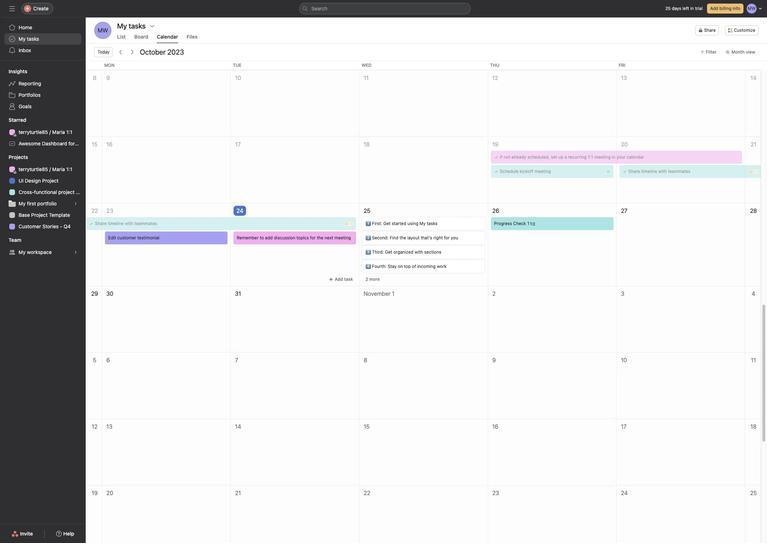 Task type: describe. For each thing, give the bounding box(es) containing it.
1 vertical spatial meeting
[[535, 169, 551, 174]]

projects
[[9, 154, 28, 160]]

trial
[[696, 6, 703, 11]]

previous month image
[[118, 49, 124, 55]]

1 vertical spatial 1:1
[[588, 154, 594, 160]]

customize button
[[726, 25, 759, 35]]

base project template
[[19, 212, 70, 218]]

1 horizontal spatial for
[[310, 235, 316, 241]]

inbox
[[19, 47, 31, 53]]

1 horizontal spatial in
[[691, 6, 694, 11]]

of
[[412, 264, 416, 269]]

stories
[[42, 223, 59, 229]]

base project template link
[[4, 209, 81, 221]]

1 horizontal spatial timeline
[[642, 169, 658, 174]]

first:
[[372, 221, 383, 226]]

1 horizontal spatial 19
[[493, 141, 499, 148]]

1 vertical spatial 25
[[364, 208, 371, 214]]

get for started
[[384, 221, 391, 226]]

2 vertical spatial meeting
[[335, 235, 351, 241]]

1 vertical spatial 19
[[92, 490, 98, 496]]

first
[[27, 201, 36, 207]]

0 horizontal spatial 1
[[392, 291, 395, 297]]

1 horizontal spatial 18
[[751, 424, 757, 430]]

november
[[364, 291, 391, 297]]

1 vertical spatial 14
[[235, 424, 241, 430]]

0 vertical spatial 12
[[493, 75, 499, 81]]

1 vertical spatial 23
[[493, 490, 500, 496]]

remember to add discussion topics for the next meeting
[[237, 235, 351, 241]]

help button
[[52, 528, 79, 540]]

0 vertical spatial 16
[[107, 141, 113, 148]]

1 vertical spatial share
[[629, 169, 641, 174]]

check
[[514, 221, 526, 226]]

progress check
[[495, 221, 526, 226]]

days
[[672, 6, 682, 11]]

ui design project link
[[4, 175, 81, 187]]

cross-
[[19, 189, 34, 195]]

add
[[265, 235, 273, 241]]

board
[[134, 34, 148, 40]]

26
[[493, 208, 500, 214]]

1 vertical spatial with
[[125, 221, 133, 226]]

portfolios link
[[4, 89, 81, 101]]

topics
[[297, 235, 309, 241]]

fourth:
[[372, 264, 387, 269]]

search button
[[300, 3, 471, 14]]

calendar link
[[157, 34, 178, 43]]

1 horizontal spatial 10
[[622, 357, 628, 364]]

invite
[[20, 531, 33, 537]]

organized
[[394, 249, 414, 255]]

0 horizontal spatial 20
[[107, 490, 113, 496]]

november 1
[[364, 291, 395, 297]]

add for add task
[[335, 277, 343, 282]]

0 vertical spatial with
[[659, 169, 667, 174]]

0 horizontal spatial 13
[[107, 424, 113, 430]]

home
[[19, 24, 32, 30]]

2 horizontal spatial 25
[[751, 490, 758, 496]]

insights
[[9, 68, 27, 74]]

terryturtle85 / maria 1:1 link for dashboard
[[4, 127, 81, 138]]

1 vertical spatial tasks
[[427, 221, 438, 226]]

my tasks link
[[4, 33, 81, 45]]

up
[[559, 154, 564, 160]]

to
[[260, 235, 264, 241]]

0 vertical spatial 14
[[751, 75, 757, 81]]

reporting
[[19, 80, 41, 86]]

if
[[500, 154, 503, 160]]

global element
[[0, 18, 86, 60]]

discussion
[[274, 235, 296, 241]]

share inside button
[[705, 28, 716, 33]]

1:1 for for
[[66, 129, 72, 135]]

awesome
[[19, 140, 41, 147]]

you
[[451, 235, 459, 241]]

goals link
[[4, 101, 81, 112]]

1️⃣
[[366, 221, 371, 226]]

0 vertical spatial teammates
[[669, 169, 691, 174]]

started
[[392, 221, 407, 226]]

scheduled,
[[528, 154, 550, 160]]

october
[[140, 48, 166, 56]]

recurring
[[569, 154, 587, 160]]

0 vertical spatial 13
[[622, 75, 628, 81]]

home link
[[4, 22, 81, 33]]

2️⃣
[[366, 235, 371, 241]]

4️⃣ fourth: stay on top of incoming work
[[366, 264, 447, 269]]

1 vertical spatial project
[[42, 178, 59, 184]]

1 horizontal spatial 11
[[752, 357, 757, 364]]

project inside starred element
[[88, 140, 104, 147]]

thu
[[491, 63, 500, 68]]

0 horizontal spatial 12
[[92, 424, 98, 430]]

0 vertical spatial 8
[[93, 75, 96, 81]]

0 vertical spatial 9
[[107, 75, 110, 81]]

4️⃣
[[366, 264, 371, 269]]

see details, my first portfolio image
[[74, 202, 78, 206]]

tue
[[233, 63, 242, 68]]

0 horizontal spatial 15
[[92, 141, 98, 148]]

get for organized
[[385, 249, 393, 255]]

1 horizontal spatial 24
[[622, 490, 628, 496]]

help
[[63, 531, 74, 537]]

1 horizontal spatial 15
[[364, 424, 370, 430]]

my workspace
[[19, 249, 52, 255]]

1 vertical spatial 16
[[493, 424, 499, 430]]

remember
[[237, 235, 259, 241]]

0 vertical spatial 20
[[622, 141, 628, 148]]

my for my tasks
[[19, 36, 26, 42]]

my for my first portfolio
[[19, 201, 26, 207]]

1 horizontal spatial 9
[[493, 357, 496, 364]]

billing
[[720, 6, 732, 11]]

a
[[565, 154, 568, 160]]

testimonial
[[138, 235, 160, 241]]

2 for 2
[[493, 291, 496, 297]]

1 horizontal spatial 22
[[364, 490, 371, 496]]

2 vertical spatial share
[[95, 221, 107, 226]]

october 2023
[[140, 48, 184, 56]]

files
[[187, 34, 198, 40]]

0 horizontal spatial 24
[[237, 208, 244, 214]]

1 horizontal spatial 21
[[751, 141, 757, 148]]

reporting link
[[4, 78, 81, 89]]

terryturtle85 / maria 1:1 link for design
[[4, 164, 81, 175]]

task
[[344, 277, 353, 282]]

schedule
[[500, 169, 519, 174]]

6
[[107, 357, 110, 364]]

month view button
[[723, 47, 759, 57]]

starred element
[[0, 114, 104, 151]]

add for add billing info
[[711, 6, 719, 11]]

add task
[[335, 277, 353, 282]]

my right using
[[420, 221, 426, 226]]

set
[[551, 154, 558, 160]]

calendar
[[627, 154, 645, 160]]

2023
[[167, 48, 184, 56]]

second:
[[372, 235, 389, 241]]

files link
[[187, 34, 198, 43]]

customer
[[117, 235, 136, 241]]

board link
[[134, 34, 148, 43]]

new
[[76, 140, 87, 147]]

third:
[[372, 249, 384, 255]]

terryturtle85 / maria 1:1 for design
[[19, 166, 72, 172]]



Task type: locate. For each thing, give the bounding box(es) containing it.
maria for project
[[52, 166, 65, 172]]

right
[[434, 235, 443, 241]]

terryturtle85 / maria 1:1 up ui design project link
[[19, 166, 72, 172]]

tasks up that's
[[427, 221, 438, 226]]

1 terryturtle85 / maria 1:1 link from the top
[[4, 127, 81, 138]]

0 horizontal spatial the
[[317, 235, 324, 241]]

my first portfolio
[[19, 201, 57, 207]]

0 horizontal spatial in
[[612, 154, 616, 160]]

maria inside projects element
[[52, 166, 65, 172]]

2 horizontal spatial share
[[705, 28, 716, 33]]

share up filter at top right
[[705, 28, 716, 33]]

1 vertical spatial 17
[[622, 424, 627, 430]]

meeting
[[595, 154, 611, 160], [535, 169, 551, 174], [335, 235, 351, 241]]

ui design project
[[19, 178, 59, 184]]

1 horizontal spatial 14
[[751, 75, 757, 81]]

27
[[622, 208, 628, 214]]

0 horizontal spatial 8
[[93, 75, 96, 81]]

1:1 for project
[[66, 166, 72, 172]]

terryturtle85 up the design
[[19, 166, 48, 172]]

terryturtle85 for design
[[19, 166, 48, 172]]

1:1
[[66, 129, 72, 135], [588, 154, 594, 160], [66, 166, 72, 172]]

meeting right next
[[335, 235, 351, 241]]

0 horizontal spatial 14
[[235, 424, 241, 430]]

terryturtle85 / maria 1:1 inside starred element
[[19, 129, 72, 135]]

1 vertical spatial terryturtle85 / maria 1:1
[[19, 166, 72, 172]]

1 vertical spatial 21
[[235, 490, 241, 496]]

0 horizontal spatial 10
[[235, 75, 241, 81]]

add left task
[[335, 277, 343, 282]]

teammates
[[669, 169, 691, 174], [135, 221, 157, 226]]

my down team
[[19, 249, 26, 255]]

next month image
[[129, 49, 135, 55]]

25
[[666, 6, 671, 11], [364, 208, 371, 214], [751, 490, 758, 496]]

21
[[751, 141, 757, 148], [235, 490, 241, 496]]

0 vertical spatial timeline
[[642, 169, 658, 174]]

info
[[733, 6, 741, 11]]

-
[[60, 223, 62, 229]]

0 horizontal spatial 19
[[92, 490, 98, 496]]

search list box
[[300, 3, 471, 14]]

1 maria from the top
[[52, 129, 65, 135]]

/ for design
[[49, 166, 51, 172]]

1 terryturtle85 / maria 1:1 from the top
[[19, 129, 72, 135]]

0 vertical spatial 15
[[92, 141, 98, 148]]

0 vertical spatial 2
[[366, 277, 368, 282]]

0 vertical spatial 1:1
[[66, 129, 72, 135]]

timeline
[[642, 169, 658, 174], [108, 221, 124, 226]]

1 vertical spatial in
[[612, 154, 616, 160]]

mw button
[[94, 22, 112, 39]]

add billing info
[[711, 6, 741, 11]]

share right q4
[[95, 221, 107, 226]]

1 vertical spatial terryturtle85
[[19, 166, 48, 172]]

1 horizontal spatial 13
[[622, 75, 628, 81]]

create button
[[21, 3, 53, 14]]

8
[[93, 75, 96, 81], [364, 357, 368, 364]]

mw
[[98, 27, 108, 34]]

show options image
[[149, 23, 155, 29]]

terryturtle85
[[19, 129, 48, 135], [19, 166, 48, 172]]

29
[[91, 291, 98, 297]]

2 horizontal spatial for
[[444, 235, 450, 241]]

meeting down scheduled,
[[535, 169, 551, 174]]

customer stories - q4
[[19, 223, 71, 229]]

the right 'find'
[[400, 235, 406, 241]]

0 vertical spatial 25
[[666, 6, 671, 11]]

1 vertical spatial terryturtle85 / maria 1:1 link
[[4, 164, 81, 175]]

31
[[235, 291, 241, 297]]

1 vertical spatial 20
[[107, 490, 113, 496]]

1 horizontal spatial with
[[415, 249, 423, 255]]

22
[[91, 208, 98, 214], [364, 490, 371, 496]]

goals
[[19, 103, 32, 109]]

get right first:
[[384, 221, 391, 226]]

kickoff
[[520, 169, 534, 174]]

0 horizontal spatial teammates
[[135, 221, 157, 226]]

share down calendar
[[629, 169, 641, 174]]

10
[[235, 75, 241, 81], [622, 357, 628, 364]]

my inside "link"
[[19, 36, 26, 42]]

1 horizontal spatial meeting
[[535, 169, 551, 174]]

1 terryturtle85 from the top
[[19, 129, 48, 135]]

2 the from the left
[[400, 235, 406, 241]]

0 vertical spatial 11
[[364, 75, 369, 81]]

my tasks
[[19, 36, 39, 42]]

0 vertical spatial terryturtle85
[[19, 129, 48, 135]]

0 horizontal spatial share timeline with teammates
[[95, 221, 157, 226]]

5
[[93, 357, 96, 364]]

0 horizontal spatial 16
[[107, 141, 113, 148]]

timeline up edit
[[108, 221, 124, 226]]

0 vertical spatial share
[[705, 28, 716, 33]]

1 horizontal spatial 12
[[493, 75, 499, 81]]

2 for 2 more
[[366, 277, 368, 282]]

0 horizontal spatial 2
[[366, 277, 368, 282]]

project up cross-functional project plan
[[42, 178, 59, 184]]

for inside starred element
[[69, 140, 75, 147]]

0 vertical spatial 17
[[235, 141, 241, 148]]

terryturtle85 / maria 1:1 link up ui design project
[[4, 164, 81, 175]]

0 vertical spatial 1
[[528, 221, 530, 226]]

2️⃣ second: find the layout that's right for you
[[366, 235, 459, 241]]

1 vertical spatial add
[[335, 277, 343, 282]]

team button
[[0, 237, 21, 244]]

1 right november
[[392, 291, 395, 297]]

2 terryturtle85 / maria 1:1 from the top
[[19, 166, 72, 172]]

1 vertical spatial timeline
[[108, 221, 124, 226]]

stay
[[388, 264, 397, 269]]

1 horizontal spatial 25
[[666, 6, 671, 11]]

25 days left in trial
[[666, 6, 703, 11]]

2 inside button
[[366, 277, 368, 282]]

2 vertical spatial with
[[415, 249, 423, 255]]

tasks inside my tasks "link"
[[27, 36, 39, 42]]

share timeline with teammates up customer
[[95, 221, 157, 226]]

0 vertical spatial tasks
[[27, 36, 39, 42]]

0 vertical spatial terryturtle85 / maria 1:1
[[19, 129, 72, 135]]

24
[[237, 208, 244, 214], [622, 490, 628, 496]]

1 vertical spatial 22
[[364, 490, 371, 496]]

add inside button
[[711, 6, 719, 11]]

1:1 up the awesome dashboard for new project
[[66, 129, 72, 135]]

mon
[[104, 63, 115, 68]]

1 horizontal spatial share timeline with teammates
[[629, 169, 691, 174]]

1️⃣ first: get started using my tasks
[[366, 221, 438, 226]]

invite button
[[7, 528, 38, 540]]

terryturtle85 / maria 1:1
[[19, 129, 72, 135], [19, 166, 72, 172]]

team
[[9, 237, 21, 243]]

0 vertical spatial 21
[[751, 141, 757, 148]]

list
[[117, 34, 126, 40]]

terryturtle85 inside starred element
[[19, 129, 48, 135]]

leftcount image
[[531, 222, 536, 226]]

projects element
[[0, 151, 86, 234]]

timeline down calendar
[[642, 169, 658, 174]]

1 horizontal spatial tasks
[[427, 221, 438, 226]]

my for my workspace
[[19, 249, 26, 255]]

project right the new
[[88, 140, 104, 147]]

1 horizontal spatial 17
[[622, 424, 627, 430]]

see details, my workspace image
[[74, 250, 78, 254]]

2 / from the top
[[49, 166, 51, 172]]

on
[[398, 264, 403, 269]]

/ up ui design project link
[[49, 166, 51, 172]]

terryturtle85 up awesome
[[19, 129, 48, 135]]

q4
[[64, 223, 71, 229]]

13
[[622, 75, 628, 81], [107, 424, 113, 430]]

1
[[528, 221, 530, 226], [392, 291, 395, 297]]

1:1 inside starred element
[[66, 129, 72, 135]]

maria for for
[[52, 129, 65, 135]]

1:1 right recurring
[[588, 154, 594, 160]]

1 horizontal spatial 2
[[493, 291, 496, 297]]

my inside projects element
[[19, 201, 26, 207]]

work
[[437, 264, 447, 269]]

1 horizontal spatial 8
[[364, 357, 368, 364]]

0 vertical spatial terryturtle85 / maria 1:1 link
[[4, 127, 81, 138]]

hide sidebar image
[[9, 6, 15, 11]]

not
[[504, 154, 511, 160]]

1 vertical spatial 18
[[751, 424, 757, 430]]

1 left leftcount image on the right
[[528, 221, 530, 226]]

0 vertical spatial share timeline with teammates
[[629, 169, 691, 174]]

/ for dashboard
[[49, 129, 51, 135]]

base
[[19, 212, 30, 218]]

maria up the awesome dashboard for new project
[[52, 129, 65, 135]]

terryturtle85 / maria 1:1 up awesome dashboard for new project link
[[19, 129, 72, 135]]

0 vertical spatial 19
[[493, 141, 499, 148]]

maria inside starred element
[[52, 129, 65, 135]]

get right "third:"
[[385, 249, 393, 255]]

12
[[493, 75, 499, 81], [92, 424, 98, 430]]

terryturtle85 for dashboard
[[19, 129, 48, 135]]

0 horizontal spatial with
[[125, 221, 133, 226]]

starred
[[9, 117, 26, 123]]

left
[[683, 6, 690, 11]]

2 horizontal spatial with
[[659, 169, 667, 174]]

0 horizontal spatial timeline
[[108, 221, 124, 226]]

0 horizontal spatial 23
[[107, 208, 113, 214]]

2 horizontal spatial meeting
[[595, 154, 611, 160]]

add inside button
[[335, 277, 343, 282]]

1:1 up project
[[66, 166, 72, 172]]

0 horizontal spatial 17
[[235, 141, 241, 148]]

terryturtle85 / maria 1:1 inside projects element
[[19, 166, 72, 172]]

add
[[711, 6, 719, 11], [335, 277, 343, 282]]

list link
[[117, 34, 126, 43]]

19
[[493, 141, 499, 148], [92, 490, 98, 496]]

2 vertical spatial 1:1
[[66, 166, 72, 172]]

2
[[366, 277, 368, 282], [493, 291, 496, 297]]

that's
[[421, 235, 433, 241]]

add left 'billing'
[[711, 6, 719, 11]]

filter button
[[698, 47, 720, 57]]

1 vertical spatial /
[[49, 166, 51, 172]]

customize
[[735, 28, 756, 33]]

0 horizontal spatial 9
[[107, 75, 110, 81]]

2 maria from the top
[[52, 166, 65, 172]]

1 horizontal spatial 16
[[493, 424, 499, 430]]

next
[[325, 235, 334, 241]]

design
[[25, 178, 41, 184]]

share timeline with teammates down calendar
[[629, 169, 691, 174]]

meeting left 'your'
[[595, 154, 611, 160]]

1 horizontal spatial the
[[400, 235, 406, 241]]

9
[[107, 75, 110, 81], [493, 357, 496, 364]]

awesome dashboard for new project link
[[4, 138, 104, 149]]

for right topics
[[310, 235, 316, 241]]

0 vertical spatial get
[[384, 221, 391, 226]]

0 vertical spatial meeting
[[595, 154, 611, 160]]

/ inside starred element
[[49, 129, 51, 135]]

0 horizontal spatial 18
[[364, 141, 370, 148]]

project down my first portfolio
[[31, 212, 48, 218]]

1 vertical spatial teammates
[[135, 221, 157, 226]]

0 vertical spatial 23
[[107, 208, 113, 214]]

teams element
[[0, 234, 86, 259]]

my up inbox
[[19, 36, 26, 42]]

maria up ui design project link
[[52, 166, 65, 172]]

insights button
[[0, 68, 27, 75]]

insights element
[[0, 65, 86, 114]]

0 vertical spatial 22
[[91, 208, 98, 214]]

1 horizontal spatial share
[[629, 169, 641, 174]]

edit
[[108, 235, 116, 241]]

portfolio
[[37, 201, 57, 207]]

0 vertical spatial add
[[711, 6, 719, 11]]

add billing info button
[[708, 4, 744, 14]]

0 vertical spatial 18
[[364, 141, 370, 148]]

plan
[[76, 189, 86, 195]]

/ inside projects element
[[49, 166, 51, 172]]

for left the new
[[69, 140, 75, 147]]

my left first
[[19, 201, 26, 207]]

tasks down home
[[27, 36, 39, 42]]

terryturtle85 inside projects element
[[19, 166, 48, 172]]

ui
[[19, 178, 24, 184]]

the left next
[[317, 235, 324, 241]]

in left 'your'
[[612, 154, 616, 160]]

2 terryturtle85 from the top
[[19, 166, 48, 172]]

terryturtle85 / maria 1:1 link up dashboard
[[4, 127, 81, 138]]

2 terryturtle85 / maria 1:1 link from the top
[[4, 164, 81, 175]]

cross-functional project plan link
[[4, 187, 86, 198]]

view
[[747, 49, 756, 55]]

customer
[[19, 223, 41, 229]]

0 vertical spatial project
[[88, 140, 104, 147]]

terryturtle85 / maria 1:1 for dashboard
[[19, 129, 72, 135]]

1 the from the left
[[317, 235, 324, 241]]

schedule kickoff meeting
[[500, 169, 551, 174]]

2 more
[[366, 277, 380, 282]]

0 horizontal spatial 21
[[235, 490, 241, 496]]

2 vertical spatial project
[[31, 212, 48, 218]]

1 / from the top
[[49, 129, 51, 135]]

0 horizontal spatial 22
[[91, 208, 98, 214]]

my inside the teams element
[[19, 249, 26, 255]]

1 vertical spatial share timeline with teammates
[[95, 221, 157, 226]]

0 vertical spatial 10
[[235, 75, 241, 81]]

for left "you"
[[444, 235, 450, 241]]

/ up dashboard
[[49, 129, 51, 135]]

in right left
[[691, 6, 694, 11]]

1 horizontal spatial 1
[[528, 221, 530, 226]]

17
[[235, 141, 241, 148], [622, 424, 627, 430]]

functional
[[34, 189, 57, 195]]

0 vertical spatial maria
[[52, 129, 65, 135]]

3️⃣
[[366, 249, 371, 255]]

1:1 inside projects element
[[66, 166, 72, 172]]

dashboard
[[42, 140, 67, 147]]



Task type: vqa. For each thing, say whether or not it's contained in the screenshot.
bottommost 2
yes



